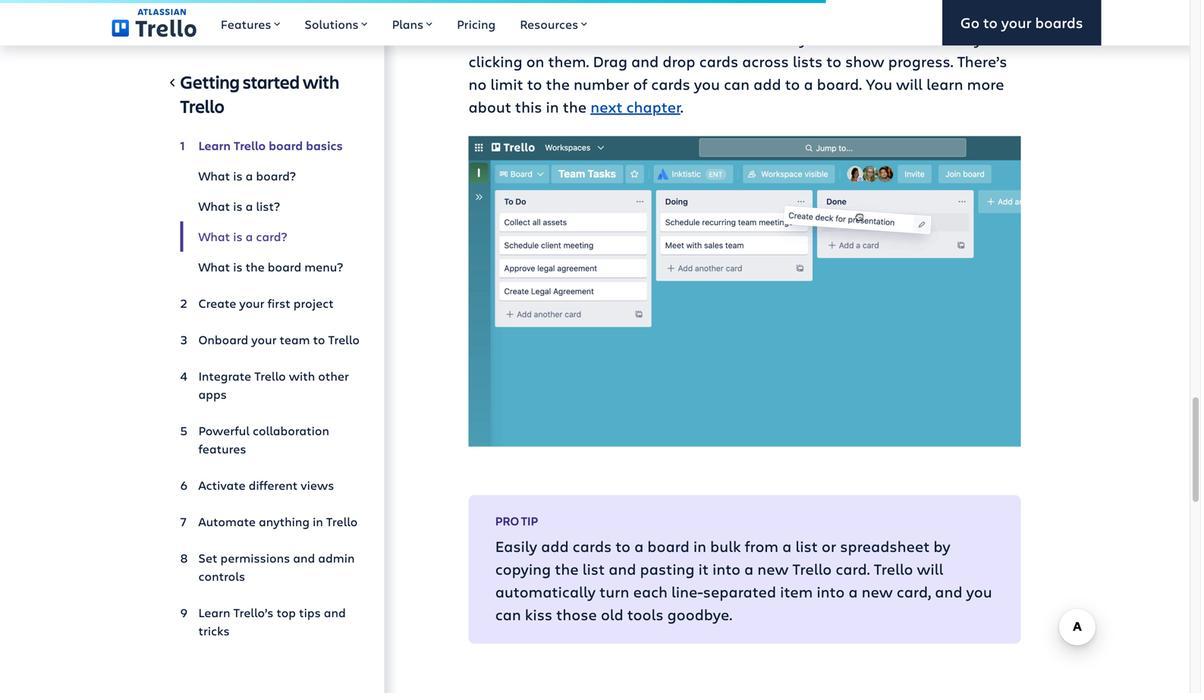 Task type: locate. For each thing, give the bounding box(es) containing it.
there's
[[957, 51, 1007, 71]]

1 horizontal spatial cards
[[651, 74, 690, 94]]

your left team
[[251, 332, 277, 348]]

what for what is the board menu?
[[198, 259, 230, 275]]

trello up what is a board?
[[234, 137, 266, 154]]

1 vertical spatial of
[[633, 74, 647, 94]]

1 horizontal spatial add
[[753, 74, 781, 94]]

other
[[318, 368, 349, 384]]

your left first
[[239, 295, 264, 311]]

1 vertical spatial by
[[934, 536, 950, 557]]

board?
[[256, 168, 296, 184]]

in up it
[[693, 536, 706, 557]]

with left other
[[289, 368, 315, 384]]

information
[[877, 28, 962, 49]]

project
[[293, 295, 334, 311]]

by right spreadsheet
[[934, 536, 950, 557]]

1 is from the top
[[233, 168, 243, 184]]

learn
[[926, 74, 963, 94]]

1 vertical spatial into
[[817, 582, 845, 602]]

of
[[811, 28, 825, 49], [633, 74, 647, 94]]

what up what is a list?
[[198, 168, 230, 184]]

your left boards
[[1001, 13, 1032, 32]]

trello inside getting started with trello
[[180, 94, 224, 118]]

0 vertical spatial board
[[269, 137, 303, 154]]

and
[[631, 51, 659, 71], [293, 550, 315, 566], [609, 559, 636, 579], [935, 582, 962, 602], [324, 605, 346, 621]]

1 learn from the top
[[198, 137, 231, 154]]

what
[[198, 168, 230, 184], [198, 198, 230, 214], [198, 228, 230, 245], [198, 259, 230, 275]]

and right tips
[[324, 605, 346, 621]]

kiss
[[525, 604, 552, 625]]

will
[[896, 74, 923, 94], [917, 559, 943, 579]]

by inside cards can be customized to hold a wide variety of useful information by clicking on them. drag and drop cards across lists to show progress. there's no limit to the number of cards you can add to a board. you will learn more about this in the
[[965, 28, 982, 49]]

turn
[[599, 582, 629, 602]]

1 horizontal spatial by
[[965, 28, 982, 49]]

plans button
[[380, 0, 445, 46]]

hold
[[670, 28, 702, 49]]

1 horizontal spatial in
[[546, 96, 559, 117]]

is down what is a card?
[[233, 259, 243, 275]]

board up pasting
[[647, 536, 690, 557]]

cards
[[699, 51, 738, 71], [651, 74, 690, 94], [573, 536, 612, 557]]

learn inside learn trello board basics "link"
[[198, 137, 231, 154]]

is
[[233, 168, 243, 184], [233, 198, 243, 214], [233, 228, 243, 245], [233, 259, 243, 275]]

about
[[469, 96, 511, 117]]

what is a list? link
[[180, 191, 360, 222]]

0 vertical spatial new
[[757, 559, 789, 579]]

with for started
[[303, 70, 339, 94]]

0 vertical spatial list
[[795, 536, 818, 557]]

with inside integrate trello with other apps
[[289, 368, 315, 384]]

0 horizontal spatial in
[[313, 514, 323, 530]]

2 vertical spatial in
[[693, 536, 706, 557]]

a left board?
[[246, 168, 253, 184]]

is down what is a list?
[[233, 228, 243, 245]]

team
[[280, 332, 310, 348]]

across
[[742, 51, 789, 71]]

can up the on
[[513, 28, 539, 49]]

pasting
[[640, 559, 695, 579]]

and inside learn trello's top tips and tricks
[[324, 605, 346, 621]]

with
[[303, 70, 339, 94], [289, 368, 315, 384]]

what is the board menu?
[[198, 259, 343, 275]]

started
[[243, 70, 300, 94]]

to down lists
[[785, 74, 800, 94]]

set permissions and admin controls
[[198, 550, 355, 585]]

this
[[515, 96, 542, 117]]

2 vertical spatial cards
[[573, 536, 612, 557]]

will down progress.
[[896, 74, 923, 94]]

in right anything
[[313, 514, 323, 530]]

and left the admin
[[293, 550, 315, 566]]

1 vertical spatial add
[[541, 536, 569, 557]]

customized
[[565, 28, 648, 49]]

4 what from the top
[[198, 259, 230, 275]]

trello up other
[[328, 332, 360, 348]]

board down card?
[[268, 259, 301, 275]]

3 is from the top
[[233, 228, 243, 245]]

next chapter link
[[590, 96, 680, 117]]

to right go
[[983, 13, 998, 32]]

be
[[543, 28, 561, 49]]

cards down the drop
[[651, 74, 690, 94]]

add down across
[[753, 74, 781, 94]]

top
[[277, 605, 296, 621]]

to
[[983, 13, 998, 32], [652, 28, 667, 49], [826, 51, 842, 71], [527, 74, 542, 94], [785, 74, 800, 94], [313, 332, 325, 348], [616, 536, 631, 557]]

set permissions and admin controls link
[[180, 543, 360, 592]]

new
[[757, 559, 789, 579], [862, 582, 893, 602]]

1 vertical spatial board
[[268, 259, 301, 275]]

you down the drop
[[694, 74, 720, 94]]

1 vertical spatial you
[[966, 582, 992, 602]]

your inside create your first project link
[[239, 295, 264, 311]]

a up pasting
[[634, 536, 644, 557]]

1 horizontal spatial you
[[966, 582, 992, 602]]

list up turn
[[582, 559, 605, 579]]

is inside "link"
[[233, 259, 243, 275]]

into
[[712, 559, 741, 579], [817, 582, 845, 602]]

tips
[[299, 605, 321, 621]]

onboard your team to trello
[[198, 332, 360, 348]]

2 vertical spatial your
[[251, 332, 277, 348]]

getting
[[180, 70, 240, 94]]

is up what is a list?
[[233, 168, 243, 184]]

what inside "link"
[[198, 259, 230, 275]]

of up lists
[[811, 28, 825, 49]]

the up 'automatically'
[[555, 559, 579, 579]]

with inside getting started with trello
[[303, 70, 339, 94]]

show
[[845, 51, 884, 71]]

learn up tricks
[[198, 605, 230, 621]]

1 vertical spatial list
[[582, 559, 605, 579]]

clicking
[[469, 51, 522, 71]]

0 vertical spatial add
[[753, 74, 781, 94]]

0 horizontal spatial cards
[[573, 536, 612, 557]]

is left list?
[[233, 198, 243, 214]]

features button
[[209, 0, 292, 46]]

to inside pro tip easily add cards to a board in bulk from a list or spreadsheet by copying the list and pasting it into a new trello card. trello will automatically turn each line-separated item into a new card, and you can kiss those old tools goodbye.
[[616, 536, 631, 557]]

what up what is a card?
[[198, 198, 230, 214]]

new down from
[[757, 559, 789, 579]]

from
[[745, 536, 779, 557]]

0 horizontal spatial list
[[582, 559, 605, 579]]

in right this
[[546, 96, 559, 117]]

into down bulk
[[712, 559, 741, 579]]

automate
[[198, 514, 256, 530]]

your for create your first project
[[239, 295, 264, 311]]

go to your boards link
[[942, 0, 1101, 46]]

to up turn
[[616, 536, 631, 557]]

you
[[866, 74, 892, 94]]

0 vertical spatial cards
[[699, 51, 738, 71]]

2 vertical spatial can
[[495, 604, 521, 625]]

3 what from the top
[[198, 228, 230, 245]]

board inside pro tip easily add cards to a board in bulk from a list or spreadsheet by copying the list and pasting it into a new trello card. trello will automatically turn each line-separated item into a new card, and you can kiss those old tools goodbye.
[[647, 536, 690, 557]]

and left the drop
[[631, 51, 659, 71]]

learn for learn trello's top tips and tricks
[[198, 605, 230, 621]]

the
[[546, 74, 570, 94], [563, 96, 587, 117], [246, 259, 265, 275], [555, 559, 579, 579]]

0 horizontal spatial you
[[694, 74, 720, 94]]

1 vertical spatial new
[[862, 582, 893, 602]]

can
[[513, 28, 539, 49], [724, 74, 750, 94], [495, 604, 521, 625]]

learn up what is a board?
[[198, 137, 231, 154]]

1 horizontal spatial list
[[795, 536, 818, 557]]

can down across
[[724, 74, 750, 94]]

resources button
[[508, 0, 600, 46]]

1 vertical spatial your
[[239, 295, 264, 311]]

add inside pro tip easily add cards to a board in bulk from a list or spreadsheet by copying the list and pasting it into a new trello card. trello will automatically turn each line-separated item into a new card, and you can kiss those old tools goodbye.
[[541, 536, 569, 557]]

cards up turn
[[573, 536, 612, 557]]

of up next chapter .
[[633, 74, 647, 94]]

board up board?
[[269, 137, 303, 154]]

new down card.
[[862, 582, 893, 602]]

0 vertical spatial will
[[896, 74, 923, 94]]

0 horizontal spatial new
[[757, 559, 789, 579]]

2 what from the top
[[198, 198, 230, 214]]

a down lists
[[804, 74, 813, 94]]

can left kiss at the bottom of page
[[495, 604, 521, 625]]

board inside "link"
[[268, 259, 301, 275]]

2 is from the top
[[233, 198, 243, 214]]

what up create
[[198, 259, 230, 275]]

trello down onboard your team to trello link
[[254, 368, 286, 384]]

trello down getting
[[180, 94, 224, 118]]

is for board
[[233, 259, 243, 275]]

page progress progress bar
[[0, 0, 841, 3]]

0 vertical spatial by
[[965, 28, 982, 49]]

a left list?
[[246, 198, 253, 214]]

.
[[680, 96, 683, 117]]

0 horizontal spatial add
[[541, 536, 569, 557]]

1 horizontal spatial new
[[862, 582, 893, 602]]

create your first project link
[[180, 288, 360, 319]]

each
[[633, 582, 668, 602]]

1 vertical spatial cards
[[651, 74, 690, 94]]

into down card.
[[817, 582, 845, 602]]

by up there's
[[965, 28, 982, 49]]

to left 'hold'
[[652, 28, 667, 49]]

0 vertical spatial learn
[[198, 137, 231, 154]]

you
[[694, 74, 720, 94], [966, 582, 992, 602]]

trello inside integrate trello with other apps
[[254, 368, 286, 384]]

0 vertical spatial with
[[303, 70, 339, 94]]

0 horizontal spatial into
[[712, 559, 741, 579]]

learn inside learn trello's top tips and tricks
[[198, 605, 230, 621]]

and right card,
[[935, 582, 962, 602]]

0 vertical spatial of
[[811, 28, 825, 49]]

those
[[556, 604, 597, 625]]

2 learn from the top
[[198, 605, 230, 621]]

1 vertical spatial with
[[289, 368, 315, 384]]

solutions button
[[292, 0, 380, 46]]

0 horizontal spatial by
[[934, 536, 950, 557]]

the down what is a card?
[[246, 259, 265, 275]]

1 vertical spatial learn
[[198, 605, 230, 621]]

onboard your team to trello link
[[180, 325, 360, 355]]

list left "or"
[[795, 536, 818, 557]]

2 vertical spatial board
[[647, 536, 690, 557]]

2 horizontal spatial in
[[693, 536, 706, 557]]

2 horizontal spatial cards
[[699, 51, 738, 71]]

1 vertical spatial will
[[917, 559, 943, 579]]

what down what is a list?
[[198, 228, 230, 245]]

add right easily
[[541, 536, 569, 557]]

list
[[795, 536, 818, 557], [582, 559, 605, 579]]

0 vertical spatial you
[[694, 74, 720, 94]]

cards down wide
[[699, 51, 738, 71]]

0 vertical spatial your
[[1001, 13, 1032, 32]]

your inside onboard your team to trello link
[[251, 332, 277, 348]]

getting started with trello
[[180, 70, 339, 118]]

with right "started"
[[303, 70, 339, 94]]

board
[[269, 137, 303, 154], [268, 259, 301, 275], [647, 536, 690, 557]]

go to your boards
[[960, 13, 1083, 32]]

0 vertical spatial in
[[546, 96, 559, 117]]

number
[[574, 74, 629, 94]]

1 vertical spatial in
[[313, 514, 323, 530]]

create your first project
[[198, 295, 334, 311]]

you right card,
[[966, 582, 992, 602]]

features
[[198, 441, 246, 457]]

trello up item in the bottom right of the page
[[792, 559, 832, 579]]

integrate trello with other apps
[[198, 368, 349, 403]]

first
[[268, 295, 290, 311]]

the inside "link"
[[246, 259, 265, 275]]

onboard
[[198, 332, 248, 348]]

learn trello board basics link
[[180, 131, 360, 161]]

what for what is a list?
[[198, 198, 230, 214]]

anything
[[259, 514, 310, 530]]

1 what from the top
[[198, 168, 230, 184]]

4 is from the top
[[233, 259, 243, 275]]

will up card,
[[917, 559, 943, 579]]

and inside set permissions and admin controls
[[293, 550, 315, 566]]

no
[[469, 74, 487, 94]]

next
[[590, 96, 623, 117]]



Task type: describe. For each thing, give the bounding box(es) containing it.
integrate
[[198, 368, 251, 384]]

them.
[[548, 51, 589, 71]]

atlassian trello image
[[112, 9, 196, 37]]

admin
[[318, 550, 355, 566]]

to right team
[[313, 332, 325, 348]]

will inside cards can be customized to hold a wide variety of useful information by clicking on them. drag and drop cards across lists to show progress. there's no limit to the number of cards you can add to a board. you will learn more about this in the
[[896, 74, 923, 94]]

useful
[[829, 28, 873, 49]]

you inside cards can be customized to hold a wide variety of useful information by clicking on them. drag and drop cards across lists to show progress. there's no limit to the number of cards you can add to a board. you will learn more about this in the
[[694, 74, 720, 94]]

chapter
[[626, 96, 680, 117]]

a down card.
[[849, 582, 858, 602]]

bulk
[[710, 536, 741, 557]]

what is a board? link
[[180, 161, 360, 191]]

different
[[249, 477, 298, 494]]

copying
[[495, 559, 551, 579]]

trello down spreadsheet
[[874, 559, 913, 579]]

separated
[[703, 582, 776, 602]]

automate anything in trello
[[198, 514, 358, 530]]

limit
[[490, 74, 523, 94]]

0 vertical spatial can
[[513, 28, 539, 49]]

spreadsheet
[[840, 536, 930, 557]]

resources
[[520, 16, 578, 32]]

add inside cards can be customized to hold a wide variety of useful information by clicking on them. drag and drop cards across lists to show progress. there's no limit to the number of cards you can add to a board. you will learn more about this in the
[[753, 74, 781, 94]]

what is a board?
[[198, 168, 296, 184]]

board inside "link"
[[269, 137, 303, 154]]

powerful collaboration features
[[198, 423, 329, 457]]

pricing link
[[445, 0, 508, 46]]

goodbye.
[[667, 604, 732, 625]]

board.
[[817, 74, 862, 94]]

0 horizontal spatial of
[[633, 74, 647, 94]]

1 vertical spatial can
[[724, 74, 750, 94]]

is for board?
[[233, 168, 243, 184]]

activate
[[198, 477, 246, 494]]

card.
[[836, 559, 870, 579]]

easily
[[495, 536, 537, 557]]

a view of moving a card on a trello board image
[[469, 136, 1021, 447]]

list?
[[256, 198, 280, 214]]

permissions
[[220, 550, 290, 566]]

basics
[[306, 137, 343, 154]]

your for onboard your team to trello
[[251, 332, 277, 348]]

tools
[[627, 604, 664, 625]]

trello inside "link"
[[234, 137, 266, 154]]

what is a list?
[[198, 198, 280, 214]]

a up 'separated'
[[744, 559, 754, 579]]

on
[[526, 51, 544, 71]]

powerful collaboration features link
[[180, 416, 360, 464]]

views
[[301, 477, 334, 494]]

learn trello's top tips and tricks
[[198, 605, 346, 639]]

the left next
[[563, 96, 587, 117]]

apps
[[198, 386, 227, 403]]

cards
[[469, 28, 509, 49]]

line-
[[671, 582, 703, 602]]

cards can be customized to hold a wide variety of useful information by clicking on them. drag and drop cards across lists to show progress. there's no limit to the number of cards you can add to a board. you will learn more about this in the
[[469, 28, 1007, 117]]

to down the on
[[527, 74, 542, 94]]

tip
[[521, 513, 538, 529]]

1 horizontal spatial into
[[817, 582, 845, 602]]

create
[[198, 295, 236, 311]]

with for trello
[[289, 368, 315, 384]]

integrate trello with other apps link
[[180, 361, 360, 410]]

trello up the admin
[[326, 514, 358, 530]]

what for what is a board?
[[198, 168, 230, 184]]

old
[[601, 604, 623, 625]]

is for list?
[[233, 198, 243, 214]]

lists
[[793, 51, 823, 71]]

what is a card? link
[[180, 222, 360, 252]]

pricing
[[457, 16, 496, 32]]

what is the board menu? link
[[180, 252, 360, 282]]

drag
[[593, 51, 627, 71]]

go
[[960, 13, 980, 32]]

will inside pro tip easily add cards to a board in bulk from a list or spreadsheet by copying the list and pasting it into a new trello card. trello will automatically turn each line-separated item into a new card, and you can kiss those old tools goodbye.
[[917, 559, 943, 579]]

to up board.
[[826, 51, 842, 71]]

powerful
[[198, 423, 250, 439]]

variety
[[758, 28, 807, 49]]

what for what is a card?
[[198, 228, 230, 245]]

0 vertical spatial into
[[712, 559, 741, 579]]

you inside pro tip easily add cards to a board in bulk from a list or spreadsheet by copying the list and pasting it into a new trello card. trello will automatically turn each line-separated item into a new card, and you can kiss those old tools goodbye.
[[966, 582, 992, 602]]

a left card?
[[246, 228, 253, 245]]

getting started with trello link
[[180, 70, 360, 124]]

controls
[[198, 568, 245, 585]]

item
[[780, 582, 813, 602]]

trello's
[[233, 605, 273, 621]]

set
[[198, 550, 217, 566]]

cards inside pro tip easily add cards to a board in bulk from a list or spreadsheet by copying the list and pasting it into a new trello card. trello will automatically turn each line-separated item into a new card, and you can kiss those old tools goodbye.
[[573, 536, 612, 557]]

in inside pro tip easily add cards to a board in bulk from a list or spreadsheet by copying the list and pasting it into a new trello card. trello will automatically turn each line-separated item into a new card, and you can kiss those old tools goodbye.
[[693, 536, 706, 557]]

tricks
[[198, 623, 230, 639]]

learn for learn trello board basics
[[198, 137, 231, 154]]

next chapter .
[[590, 96, 683, 117]]

learn trello board basics
[[198, 137, 343, 154]]

or
[[822, 536, 836, 557]]

it
[[698, 559, 709, 579]]

your inside go to your boards link
[[1001, 13, 1032, 32]]

the inside pro tip easily add cards to a board in bulk from a list or spreadsheet by copying the list and pasting it into a new trello card. trello will automatically turn each line-separated item into a new card, and you can kiss those old tools goodbye.
[[555, 559, 579, 579]]

activate different views link
[[180, 470, 360, 501]]

can inside pro tip easily add cards to a board in bulk from a list or spreadsheet by copying the list and pasting it into a new trello card. trello will automatically turn each line-separated item into a new card, and you can kiss those old tools goodbye.
[[495, 604, 521, 625]]

a right 'hold'
[[706, 28, 715, 49]]

the down them.
[[546, 74, 570, 94]]

is for card?
[[233, 228, 243, 245]]

wide
[[719, 28, 754, 49]]

solutions
[[305, 16, 359, 32]]

and up turn
[[609, 559, 636, 579]]

a right from
[[782, 536, 792, 557]]

and inside cards can be customized to hold a wide variety of useful information by clicking on them. drag and drop cards across lists to show progress. there's no limit to the number of cards you can add to a board. you will learn more about this in the
[[631, 51, 659, 71]]

card,
[[897, 582, 931, 602]]

features
[[221, 16, 271, 32]]

learn trello's top tips and tricks link
[[180, 598, 360, 646]]

card?
[[256, 228, 287, 245]]

what is a card?
[[198, 228, 287, 245]]

in inside cards can be customized to hold a wide variety of useful information by clicking on them. drag and drop cards across lists to show progress. there's no limit to the number of cards you can add to a board. you will learn more about this in the
[[546, 96, 559, 117]]

pro
[[495, 513, 519, 529]]

plans
[[392, 16, 423, 32]]

1 horizontal spatial of
[[811, 28, 825, 49]]

by inside pro tip easily add cards to a board in bulk from a list or spreadsheet by copying the list and pasting it into a new trello card. trello will automatically turn each line-separated item into a new card, and you can kiss those old tools goodbye.
[[934, 536, 950, 557]]



Task type: vqa. For each thing, say whether or not it's contained in the screenshot.
add to the bottom
yes



